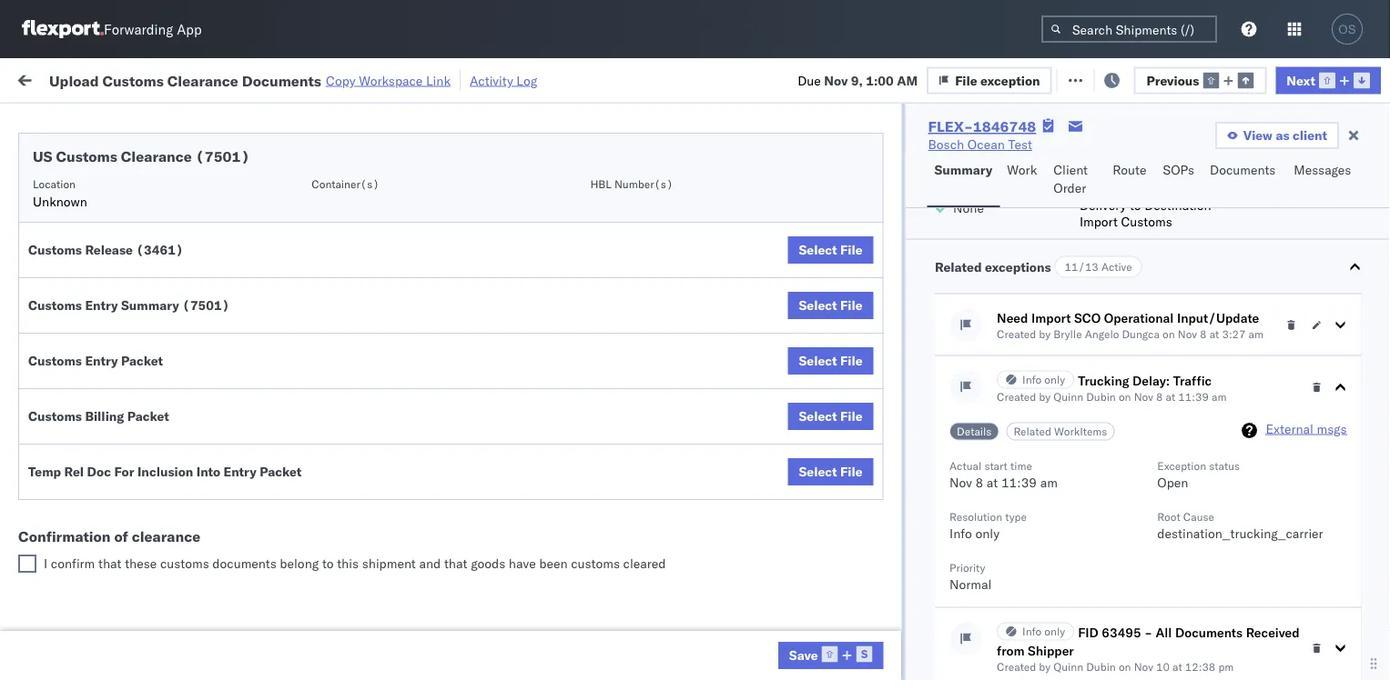 Task type: vqa. For each thing, say whether or not it's contained in the screenshot.
Documents in the the FID 63495 - All Documents Received from Shipper
yes



Task type: describe. For each thing, give the bounding box(es) containing it.
customs billing packet
[[28, 409, 169, 425]]

flex id button
[[967, 145, 1094, 163]]

flex-1846748 up "related workitems" button
[[1005, 383, 1100, 399]]

lhuu7894563, for 6:00 pm cst, dec 23, 2022
[[1122, 503, 1216, 518]]

0 horizontal spatial exception
[[981, 72, 1040, 88]]

7 resize handle column header from the left
[[1091, 141, 1112, 681]]

doc
[[87, 464, 111, 480]]

quinn for fid
[[1053, 661, 1083, 675]]

container(s)
[[312, 177, 379, 191]]

workspace
[[359, 72, 423, 88]]

2 schedule delivery appointment from the top
[[42, 342, 224, 358]]

flex- down actual start time nov 8 at 11:39 am
[[1005, 503, 1044, 519]]

confirmation of clearance
[[18, 528, 200, 546]]

on down "fid 63495 - all documents received from shipper"
[[1118, 661, 1131, 675]]

flex- up shipper
[[1005, 623, 1044, 639]]

clearance for upload customs clearance documents copy workspace link
[[167, 71, 238, 89]]

cdt, for third schedule pickup from los angeles, ca button from the top
[[348, 383, 378, 399]]

6 resize handle column header from the left
[[945, 141, 967, 681]]

fcl for third schedule pickup from los angeles, ca button from the top
[[598, 383, 621, 399]]

at inside actual start time nov 8 at 11:39 am
[[986, 475, 998, 491]]

flex-1889466 for 6:00 pm cst, dec 23, 2022
[[1005, 503, 1100, 519]]

confirm delivery link
[[42, 541, 138, 559]]

select file button for customs entry summary (7501)
[[788, 292, 874, 320]]

cause
[[1183, 511, 1214, 525]]

2 flex-2130387 from the top
[[1005, 663, 1100, 679]]

ocean fcl for schedule pickup from los angeles, ca link corresponding to fifth schedule pickup from los angeles, ca button from the bottom of the page
[[557, 263, 621, 279]]

copy
[[326, 72, 356, 88]]

packet for customs entry packet
[[121, 353, 163, 369]]

1 vertical spatial am
[[1211, 391, 1226, 405]]

select file button for customs billing packet
[[788, 403, 874, 431]]

workitem button
[[11, 145, 264, 163]]

schedule delivery appointment for 1:59 am cst, dec 14, 2022
[[42, 462, 224, 478]]

nov inside the need import sco operational input/update created by brylle angelo dungca on nov 8 at 3:27 am
[[1177, 328, 1197, 342]]

from for schedule pickup from los angeles, ca link corresponding to second schedule pickup from los angeles, ca button from the top
[[142, 293, 168, 309]]

2 that from the left
[[444, 556, 467, 572]]

work inside work "button"
[[1007, 162, 1037, 178]]

customs up customs billing packet
[[28, 353, 82, 369]]

3 ceau7522281, from the top
[[1122, 302, 1215, 318]]

8 inside the need import sco operational input/update created by brylle angelo dungca on nov 8 at 3:27 am
[[1199, 328, 1206, 342]]

my
[[18, 66, 47, 91]]

1 resize handle column header from the left
[[260, 141, 282, 681]]

flex- up related workitems at right bottom
[[1005, 383, 1044, 399]]

entry for packet
[[85, 353, 118, 369]]

only for fid 63495 - all documents received from shipper
[[1044, 626, 1065, 640]]

1 customs from the left
[[160, 556, 209, 572]]

1846748 up id
[[973, 117, 1036, 136]]

bookings test consignee
[[794, 583, 939, 599]]

lhuu7894563, uetu5238478 for 6:00 pm cst, dec 23, 2022
[[1122, 503, 1308, 518]]

activity
[[470, 72, 513, 88]]

jan for 13,
[[380, 583, 400, 599]]

1:59 for schedule delivery appointment button corresponding to 1:59 am cdt, nov 5, 2022
[[293, 223, 321, 239]]

flex id
[[976, 149, 1010, 163]]

8 inside actual start time nov 8 at 11:39 am
[[975, 475, 983, 491]]

delay:
[[1132, 373, 1170, 389]]

sops
[[1163, 162, 1194, 178]]

us
[[33, 147, 52, 166]]

5 ceau7522281, from the top
[[1122, 382, 1215, 398]]

normal
[[949, 577, 991, 593]]

13,
[[403, 583, 423, 599]]

205
[[418, 71, 442, 86]]

1 schedule pickup from los angeles, ca button from the top
[[42, 252, 259, 290]]

billing
[[85, 409, 124, 425]]

from inside "fid 63495 - all documents received from shipper"
[[997, 644, 1024, 660]]

ocean fcl for schedule delivery appointment link associated with 10:30 pm cst, jan 23, 2023
[[557, 623, 621, 639]]

messages
[[1294, 162, 1351, 178]]

ca for third schedule pickup from los angeles, ca button from the top
[[42, 391, 59, 407]]

these
[[125, 556, 157, 572]]

1 fcl from the top
[[598, 183, 621, 198]]

cdt, for schedule delivery appointment button corresponding to 1:59 am cdt, nov 5, 2022
[[348, 223, 378, 239]]

1 karl from the top
[[950, 623, 973, 639]]

1 5, from the top
[[408, 223, 419, 239]]

flex-1846748 down brylle
[[1005, 343, 1100, 359]]

flex-1893174
[[1005, 583, 1100, 599]]

delivery inside delivery to destination import customs
[[1079, 198, 1126, 213]]

(3461)
[[136, 242, 183, 258]]

1846748 left active
[[1044, 263, 1100, 279]]

view
[[1243, 127, 1273, 143]]

batch
[[1289, 71, 1325, 86]]

Search Shipments (/) text field
[[1041, 15, 1217, 43]]

pickup for fifth schedule pickup from los angeles, ca button from the top
[[99, 573, 138, 589]]

ceau7522281, hlxu6269489, hlxu803499 for second schedule pickup from los angeles, ca button from the top
[[1122, 302, 1390, 318]]

Search Work text field
[[779, 65, 977, 92]]

confirm delivery
[[42, 542, 138, 558]]

uetu5238478 for 6:00 pm cst, dec 23, 2022
[[1219, 503, 1308, 518]]

1846748 up the 11/13
[[1044, 223, 1100, 239]]

1:59 for schedule delivery appointment button for 1:59 am cst, dec 14, 2022
[[293, 463, 321, 479]]

1:59 for fifth schedule pickup from los angeles, ca button from the bottom of the page
[[293, 263, 321, 279]]

entry for summary
[[85, 298, 118, 314]]

as
[[1276, 127, 1290, 143]]

schedule delivery appointment link for 10:30 pm cst, jan 23, 2023
[[42, 621, 224, 640]]

5 1:59 from the top
[[293, 583, 321, 599]]

schedule pickup from los angeles, ca link for fifth schedule pickup from los angeles, ca button from the bottom of the page
[[42, 252, 259, 288]]

cst, for 10:30 pm cst, jan 23, 2023
[[355, 623, 384, 639]]

dec for 24,
[[380, 543, 404, 559]]

2 schedule delivery appointment link from the top
[[42, 341, 224, 359]]

us customs clearance (7501)
[[33, 147, 250, 166]]

ca for fifth schedule pickup from los angeles, ca button from the top
[[42, 591, 59, 607]]

2 integration test account - karl lagerfeld from the top
[[794, 663, 1031, 679]]

workitems
[[1054, 426, 1107, 439]]

flex-1889466 for 1:59 am cst, dec 14, 2022
[[1005, 463, 1100, 479]]

63495
[[1101, 625, 1141, 641]]

confirm pickup from los angeles, ca link
[[42, 492, 259, 528]]

os
[[1339, 22, 1356, 36]]

actual start time nov 8 at 11:39 am
[[949, 460, 1057, 491]]

1 integration from the top
[[794, 623, 857, 639]]

customs entry packet
[[28, 353, 163, 369]]

2 lagerfeld from the top
[[977, 663, 1031, 679]]

3:27
[[1222, 328, 1245, 342]]

2 karl from the top
[[950, 663, 973, 679]]

10:30 pm cst, jan 23, 2023
[[293, 623, 465, 639]]

ocean fcl for confirm delivery link
[[557, 543, 621, 559]]

temp rel doc for inclusion into entry packet
[[28, 464, 302, 480]]

dec for 14,
[[380, 463, 404, 479]]

1 ocean fcl from the top
[[557, 183, 621, 198]]

order
[[1054, 180, 1086, 196]]

8 resize handle column header from the left
[[1209, 141, 1231, 681]]

3 5, from the top
[[408, 383, 419, 399]]

angeles, inside confirm pickup from los angeles, ca
[[188, 493, 238, 509]]

destination_trucking_carrier
[[1157, 526, 1323, 542]]

lhuu7894563, for 1:59 am cst, dec 14, 2022
[[1122, 462, 1216, 478]]

created for fid 63495 - all documents received from shipper
[[997, 661, 1036, 675]]

schedule pickup from los angeles, ca link for third schedule pickup from los angeles, ca button from the top
[[42, 372, 259, 408]]

import inside delivery to destination import customs
[[1079, 214, 1117, 230]]

by inside the need import sco operational input/update created by brylle angelo dungca on nov 8 at 3:27 am
[[1039, 328, 1050, 342]]

schedule pickup from los angeles, ca for schedule pickup from los angeles, ca link corresponding to fifth schedule pickup from los angeles, ca button from the bottom of the page
[[42, 253, 245, 287]]

hlxu803499 for second schedule pickup from los angeles, ca button from the top
[[1315, 302, 1390, 318]]

1 integration test account - karl lagerfeld from the top
[[794, 623, 1031, 639]]

resolution
[[949, 511, 1002, 525]]

actions
[[1336, 149, 1373, 163]]

hlxu803499 for third schedule pickup from los angeles, ca button from the top
[[1315, 382, 1390, 398]]

by:
[[66, 112, 83, 127]]

trucking
[[1078, 373, 1129, 389]]

test123456 for third schedule pickup from los angeles, ca button from the top's schedule pickup from los angeles, ca link
[[1240, 383, 1317, 399]]

documents left copy
[[242, 71, 321, 89]]

4 ceau7522281, from the top
[[1122, 342, 1215, 358]]

type
[[1005, 511, 1026, 525]]

schedule pickup from los angeles, ca link for fourth schedule pickup from los angeles, ca button
[[42, 412, 259, 448]]

cst, for 6:00 pm cst, dec 23, 2022
[[347, 503, 376, 519]]

info only for fid
[[1022, 626, 1065, 640]]

schedule delivery appointment link for 1:59 am cst, dec 14, 2022
[[42, 461, 224, 479]]

from for confirm pickup from los angeles, ca link
[[134, 493, 161, 509]]

delivery for 1:59 am cst, dec 14, 2022
[[99, 462, 146, 478]]

3 hlxu6269489, from the top
[[1218, 302, 1312, 318]]

confirm pickup from los angeles, ca button
[[42, 492, 259, 530]]

actual
[[949, 460, 981, 474]]

1 account from the top
[[887, 623, 935, 639]]

messages button
[[1287, 154, 1361, 208]]

message
[[244, 71, 295, 86]]

to inside delivery to destination import customs
[[1129, 198, 1141, 213]]

2 schedule delivery appointment button from the top
[[42, 341, 224, 361]]

11/13 active
[[1064, 261, 1132, 274]]

location unknown
[[33, 177, 87, 210]]

bosch ocean test link
[[928, 136, 1032, 154]]

priority normal
[[949, 562, 991, 593]]

only for trucking delay: traffic
[[1044, 374, 1065, 387]]

consignee for flexport demo consignee
[[764, 183, 825, 198]]

select file button for customs entry packet
[[788, 348, 874, 375]]

1846748 up workitems
[[1044, 383, 1100, 399]]

numbers for container numbers
[[1122, 156, 1167, 170]]

app
[[177, 20, 202, 38]]

flex-1846748 up 'sco'
[[1005, 263, 1100, 279]]

client
[[1054, 162, 1088, 178]]

fcl for schedule delivery appointment button corresponding to 1:59 am cdt, nov 5, 2022
[[598, 223, 621, 239]]

1 lhuu7894563, from the top
[[1122, 422, 1216, 438]]

customs release (3461)
[[28, 242, 183, 258]]

upload for upload customs clearance documents
[[42, 173, 83, 188]]

flex- down exceptions
[[1005, 303, 1044, 319]]

1 maeu9408431 from the top
[[1240, 623, 1332, 639]]

1 uetu5238478 from the top
[[1219, 422, 1308, 438]]

external
[[1265, 422, 1313, 437]]

abcdefg78456546 for 6:00 pm cst, dec 23, 2022
[[1240, 503, 1362, 519]]

nov inside actual start time nov 8 at 11:39 am
[[949, 475, 972, 491]]

flexport. image
[[22, 20, 104, 38]]

ocean fcl for schedule delivery appointment link for 1:59 am cdt, nov 5, 2022
[[557, 223, 621, 239]]

documents up "- -"
[[1210, 162, 1276, 178]]

clearance for us customs clearance (7501)
[[121, 147, 192, 166]]

forwarding app
[[104, 20, 202, 38]]

2 integration from the top
[[794, 663, 857, 679]]

(7501) for us customs clearance (7501)
[[196, 147, 250, 166]]

ceau7522281, hlxu6269489, hlxu803499 for schedule delivery appointment button corresponding to 1:59 am cdt, nov 5, 2022
[[1122, 222, 1390, 238]]

select for customs release (3461)
[[799, 242, 837, 258]]

2 appointment from the top
[[149, 342, 224, 358]]

file for customs entry packet
[[840, 353, 863, 369]]

4 resize handle column header from the left
[[645, 141, 666, 681]]

19,
[[408, 183, 428, 198]]

1 lagerfeld from the top
[[977, 623, 1031, 639]]

upload customs clearance documents button
[[42, 172, 259, 210]]

1 horizontal spatial 11:39
[[1178, 391, 1208, 405]]

1:00
[[866, 72, 894, 88]]

1 that from the left
[[98, 556, 122, 572]]

flex-1846748 up brylle
[[1005, 303, 1100, 319]]

11/13
[[1064, 261, 1098, 274]]

select file for customs billing packet
[[799, 409, 863, 425]]

schedule for fifth schedule pickup from los angeles, ca button from the bottom of the page
[[42, 253, 96, 269]]

6:00
[[293, 503, 321, 519]]

3 resize handle column header from the left
[[526, 141, 548, 681]]

2 gvcu5265864 from the top
[[1122, 663, 1211, 679]]

by for fid
[[1039, 661, 1050, 675]]

demo
[[726, 183, 760, 198]]

time
[[1010, 460, 1032, 474]]

flex- right normal
[[1005, 583, 1044, 599]]

customs down 'unknown'
[[28, 242, 82, 258]]

delivery for 10:30 pm cst, jan 23, 2023
[[99, 622, 146, 638]]

2 hlxu6269489, from the top
[[1218, 262, 1312, 278]]

dubin for trucking
[[1086, 391, 1115, 405]]

schedule for third schedule pickup from los angeles, ca button from the top
[[42, 373, 96, 389]]

need import sco operational input/update created by brylle angelo dungca on nov 8 at 3:27 am
[[997, 310, 1263, 342]]

risk
[[376, 71, 397, 86]]

ca for fifth schedule pickup from los angeles, ca button from the bottom of the page
[[42, 271, 59, 287]]

2 ceau7522281, from the top
[[1122, 262, 1215, 278]]

input/update
[[1177, 310, 1259, 326]]

import inside the need import sco operational input/update created by brylle angelo dungca on nov 8 at 3:27 am
[[1031, 310, 1071, 326]]

abcdefg78456546 for 8:00 am cst, dec 24, 2022
[[1240, 543, 1362, 559]]

fcl for confirm pickup from los angeles, ca button
[[598, 503, 621, 519]]

1 1889466 from the top
[[1044, 423, 1100, 439]]

track
[[463, 71, 492, 86]]

1 cdt, from the top
[[348, 183, 378, 198]]

and
[[419, 556, 441, 572]]

4 hlxu6269489, from the top
[[1218, 342, 1312, 358]]

appointment for 1:59 am cst, dec 14, 2022
[[149, 462, 224, 478]]

info inside resolution type info only
[[949, 526, 972, 542]]

forwarding app link
[[22, 20, 202, 38]]

status
[[1209, 460, 1240, 474]]

shipper
[[1027, 644, 1074, 660]]

pickup for fourth schedule pickup from los angeles, ca button
[[99, 413, 138, 429]]

customs up customs entry packet
[[28, 298, 82, 314]]

upload customs clearance documents
[[42, 173, 199, 207]]

consignee for bookings test consignee
[[878, 583, 939, 599]]

2 maeu9408431 from the top
[[1240, 663, 1332, 679]]

customs inside delivery to destination import customs
[[1121, 214, 1172, 230]]

1 ceau7522281, from the top
[[1122, 222, 1215, 238]]

1846748 up brylle
[[1044, 303, 1100, 319]]

flex-1846748 up flex at the right of page
[[928, 117, 1036, 136]]

flex- down flex id button
[[1005, 183, 1044, 198]]

on right 205
[[445, 71, 460, 86]]

previous
[[1147, 72, 1199, 88]]

5 hlxu6269489, from the top
[[1218, 382, 1312, 398]]

1 gvcu5265864 from the top
[[1122, 623, 1211, 639]]

flex-1660288
[[1005, 183, 1100, 198]]

created by quinn dubin on nov 10 at 12:38 pm
[[997, 661, 1233, 675]]

i confirm that these customs documents belong to this shipment and that goods have been customs cleared
[[44, 556, 666, 572]]

start
[[984, 460, 1007, 474]]

customs left billing
[[28, 409, 82, 425]]

11:39 inside actual start time nov 8 at 11:39 am
[[1001, 475, 1036, 491]]

at left risk
[[361, 71, 373, 86]]

cdt, for fifth schedule pickup from los angeles, ca button from the bottom of the page
[[348, 263, 378, 279]]

traffic
[[1173, 373, 1211, 389]]

schedule pickup from los angeles, ca link for fifth schedule pickup from los angeles, ca button from the top
[[42, 572, 259, 609]]

upload for upload customs clearance documents copy workspace link
[[49, 71, 99, 89]]

1 flex-2130387 from the top
[[1005, 623, 1100, 639]]

pm
[[1218, 661, 1233, 675]]

test123456 for schedule delivery appointment link for 1:59 am cdt, nov 5, 2022
[[1240, 223, 1317, 239]]

schedule for schedule delivery appointment button for 1:59 am cst, dec 14, 2022
[[42, 462, 96, 478]]

5 schedule pickup from los angeles, ca button from the top
[[42, 572, 259, 610]]

flex- up need
[[1005, 263, 1044, 279]]

0 horizontal spatial summary
[[121, 298, 179, 314]]



Task type: locate. For each thing, give the bounding box(es) containing it.
hlxu803499 for schedule delivery appointment button corresponding to 1:59 am cdt, nov 5, 2022
[[1315, 222, 1390, 238]]

select for temp rel doc for inclusion into entry packet
[[799, 464, 837, 480]]

hlxu803499
[[1315, 222, 1390, 238], [1315, 262, 1390, 278], [1315, 302, 1390, 318], [1315, 342, 1390, 358], [1315, 382, 1390, 398]]

2 schedule pickup from los angeles, ca link from the top
[[42, 292, 259, 328]]

schedule pickup from los angeles, ca link for second schedule pickup from los angeles, ca button from the top
[[42, 292, 259, 328]]

lhuu7894563, uetu5238478 down destination_trucking_carrier at the right bottom of the page
[[1122, 543, 1308, 559]]

customs down workitem 'button'
[[87, 173, 138, 188]]

customs down the by:
[[56, 147, 117, 166]]

schedule delivery appointment
[[42, 222, 224, 238], [42, 342, 224, 358], [42, 462, 224, 478], [42, 622, 224, 638]]

integration test account - karl lagerfeld
[[794, 623, 1031, 639], [794, 663, 1031, 679]]

2 vertical spatial am
[[1040, 475, 1057, 491]]

23, for jan
[[410, 623, 430, 639]]

2 vertical spatial created
[[997, 661, 1036, 675]]

1:59
[[293, 223, 321, 239], [293, 263, 321, 279], [293, 383, 321, 399], [293, 463, 321, 479], [293, 583, 321, 599]]

jan down 13,
[[387, 623, 407, 639]]

2 2130387 from the top
[[1044, 663, 1100, 679]]

info only for trucking
[[1022, 374, 1065, 387]]

entry up customs billing packet
[[85, 353, 118, 369]]

0 vertical spatial karl
[[950, 623, 973, 639]]

los inside confirm pickup from los angeles, ca
[[164, 493, 185, 509]]

details button
[[949, 423, 999, 442]]

0 vertical spatial maeu9408431
[[1240, 623, 1332, 639]]

schedule delivery appointment button for 1:59 am cst, dec 14, 2022
[[42, 461, 224, 481]]

on inside the need import sco operational input/update created by brylle angelo dungca on nov 8 at 3:27 am
[[1162, 328, 1175, 342]]

0 vertical spatial created
[[997, 328, 1036, 342]]

1 abcdefg78456546 from the top
[[1240, 423, 1362, 439]]

1 horizontal spatial summary
[[935, 162, 993, 178]]

select file button for customs release (3461)
[[788, 237, 874, 264]]

flex-1660288 button
[[976, 178, 1103, 203], [976, 178, 1103, 203]]

upload customs clearance documents copy workspace link
[[49, 71, 451, 89]]

1 vertical spatial by
[[1039, 391, 1050, 405]]

1 horizontal spatial 8
[[1156, 391, 1162, 405]]

schedule delivery appointment button down these
[[42, 621, 224, 641]]

from inside confirm pickup from los angeles, ca
[[134, 493, 161, 509]]

2 vertical spatial 8
[[975, 475, 983, 491]]

fid
[[1078, 625, 1098, 641]]

1 select file button from the top
[[788, 237, 874, 264]]

related up time
[[1013, 426, 1051, 439]]

3 hlxu803499 from the top
[[1315, 302, 1390, 318]]

ca up customs entry packet
[[42, 311, 59, 327]]

0 horizontal spatial 11:39
[[1001, 475, 1036, 491]]

flex-1889466 down time
[[1005, 503, 1100, 519]]

client
[[1293, 127, 1327, 143]]

select for customs billing packet
[[799, 409, 837, 425]]

1 vertical spatial 8
[[1156, 391, 1162, 405]]

info for trucking delay: traffic
[[1022, 374, 1041, 387]]

fcl for schedule delivery appointment button corresponding to 10:30 pm cst, jan 23, 2023
[[598, 623, 621, 639]]

11:39
[[1178, 391, 1208, 405], [1001, 475, 1036, 491]]

fcl for confirm delivery button
[[598, 543, 621, 559]]

0 horizontal spatial am
[[1040, 475, 1057, 491]]

0 vertical spatial 2130387
[[1044, 623, 1100, 639]]

None checkbox
[[18, 555, 36, 574]]

1 select from the top
[[799, 242, 837, 258]]

appointment
[[149, 222, 224, 238], [149, 342, 224, 358], [149, 462, 224, 478], [149, 622, 224, 638]]

related for related exceptions
[[935, 259, 981, 275]]

cst, up 6:00 pm cst, dec 23, 2022
[[348, 463, 377, 479]]

schedule for schedule delivery appointment button corresponding to 10:30 pm cst, jan 23, 2023
[[42, 622, 96, 638]]

1 vertical spatial account
[[887, 663, 935, 679]]

1 appointment from the top
[[149, 222, 224, 238]]

1 flex-1889466 from the top
[[1005, 423, 1100, 439]]

schedule pickup from los angeles, ca button down clearance
[[42, 572, 259, 610]]

1 vertical spatial summary
[[121, 298, 179, 314]]

4 cdt, from the top
[[348, 383, 378, 399]]

2 lhuu7894563, from the top
[[1122, 462, 1216, 478]]

test123456 up 3:27
[[1240, 303, 1317, 319]]

0 vertical spatial flex-2130387
[[1005, 623, 1100, 639]]

0 vertical spatial account
[[887, 623, 935, 639]]

action
[[1328, 71, 1368, 86]]

related for related workitems
[[1013, 426, 1051, 439]]

8 down delay:
[[1156, 391, 1162, 405]]

4 schedule pickup from los angeles, ca button from the top
[[42, 412, 259, 450]]

5 hlxu803499 from the top
[[1315, 382, 1390, 398]]

flex-1889466
[[1005, 423, 1100, 439], [1005, 463, 1100, 479], [1005, 503, 1100, 519]]

1 vertical spatial related
[[1013, 426, 1051, 439]]

1 test123456 from the top
[[1240, 223, 1317, 239]]

dubin down trucking
[[1086, 391, 1115, 405]]

3 schedule pickup from los angeles, ca from the top
[[42, 373, 245, 407]]

clearance inside upload customs clearance documents
[[141, 173, 199, 188]]

5 resize handle column header from the left
[[763, 141, 785, 681]]

upload inside upload customs clearance documents
[[42, 173, 83, 188]]

destination
[[1144, 198, 1211, 213]]

flexport demo consignee
[[676, 183, 825, 198]]

os button
[[1326, 8, 1368, 50]]

2 vertical spatial dec
[[380, 543, 404, 559]]

2 customs from the left
[[571, 556, 620, 572]]

pickup for second schedule pickup from los angeles, ca button from the top
[[99, 293, 138, 309]]

dec down "1:59 am cst, dec 14, 2022"
[[379, 503, 403, 519]]

4 schedule pickup from los angeles, ca from the top
[[42, 413, 245, 447]]

1 horizontal spatial am
[[1211, 391, 1226, 405]]

by left brylle
[[1039, 328, 1050, 342]]

2 vertical spatial clearance
[[141, 173, 199, 188]]

upload
[[49, 71, 99, 89], [42, 173, 83, 188]]

1 vertical spatial karl
[[950, 663, 973, 679]]

1 info only from the top
[[1022, 374, 1065, 387]]

5 ca from the top
[[42, 511, 59, 527]]

0 vertical spatial 1889466
[[1044, 423, 1100, 439]]

1 vertical spatial dec
[[379, 503, 403, 519]]

1 horizontal spatial to
[[1129, 198, 1141, 213]]

3 ca from the top
[[42, 391, 59, 407]]

2 fcl from the top
[[598, 223, 621, 239]]

1:59 am cdt, nov 5, 2022 for schedule pickup from los angeles, ca link corresponding to fifth schedule pickup from los angeles, ca button from the bottom of the page
[[293, 263, 454, 279]]

packet right billing
[[127, 409, 169, 425]]

upload up the by:
[[49, 71, 99, 89]]

1 vertical spatial to
[[322, 556, 334, 572]]

customs inside upload customs clearance documents
[[87, 173, 138, 188]]

schedule pickup from los angeles, ca for third schedule pickup from los angeles, ca button from the top's schedule pickup from los angeles, ca link
[[42, 373, 245, 407]]

0 vertical spatial summary
[[935, 162, 993, 178]]

schedule pickup from los angeles, ca link up temp rel doc for inclusion into entry packet
[[42, 412, 259, 448]]

on down trucking delay: traffic
[[1118, 391, 1131, 405]]

client order
[[1054, 162, 1088, 196]]

5 schedule pickup from los angeles, ca from the top
[[42, 573, 245, 607]]

pickup down doc
[[92, 493, 131, 509]]

created for trucking delay: traffic
[[997, 391, 1036, 405]]

9 schedule from the top
[[42, 622, 96, 638]]

2 vertical spatial by
[[1039, 661, 1050, 675]]

6:00 pm cst, dec 23, 2022
[[293, 503, 460, 519]]

pm for 10:30
[[332, 623, 352, 639]]

summary down (3461)
[[121, 298, 179, 314]]

inclusion
[[137, 464, 193, 480]]

1893174
[[1044, 583, 1100, 599]]

clearance
[[167, 71, 238, 89], [121, 147, 192, 166], [141, 173, 199, 188]]

ca for confirm pickup from los angeles, ca button
[[42, 511, 59, 527]]

flex-1893174 button
[[976, 579, 1103, 604], [976, 579, 1103, 604]]

priority
[[949, 562, 985, 576]]

upload up 'unknown'
[[42, 173, 83, 188]]

view as client button
[[1215, 122, 1339, 149]]

lhuu7894563, for 8:00 am cst, dec 24, 2022
[[1122, 543, 1216, 559]]

info down the resolution
[[949, 526, 972, 542]]

clearance down app
[[167, 71, 238, 89]]

0 horizontal spatial file exception
[[955, 72, 1040, 88]]

2 schedule pickup from los angeles, ca from the top
[[42, 293, 245, 327]]

4 schedule pickup from los angeles, ca link from the top
[[42, 412, 259, 448]]

schedule delivery appointment button for 1:59 am cdt, nov 5, 2022
[[42, 221, 224, 241]]

0 vertical spatial info
[[1022, 374, 1041, 387]]

ceau7522281, hlxu6269489, hlxu803499 up input/update
[[1122, 262, 1390, 278]]

2 vertical spatial entry
[[224, 464, 256, 480]]

confirm inside confirm pickup from los angeles, ca
[[42, 493, 88, 509]]

lhuu7894563, up exception
[[1122, 422, 1216, 438]]

fcl for fifth schedule pickup from los angeles, ca button from the bottom of the page
[[598, 263, 621, 279]]

select for customs entry summary (7501)
[[799, 298, 837, 314]]

3 schedule pickup from los angeles, ca button from the top
[[42, 372, 259, 410]]

1 vertical spatial jan
[[387, 623, 407, 639]]

2 vertical spatial info
[[1022, 626, 1041, 640]]

0 vertical spatial 5,
[[408, 223, 419, 239]]

import
[[153, 71, 194, 86], [1079, 214, 1117, 230], [1031, 310, 1071, 326]]

snoozed
[[377, 113, 419, 127]]

schedule for 3rd schedule delivery appointment button from the bottom of the page
[[42, 342, 96, 358]]

summary inside button
[[935, 162, 993, 178]]

numbers inside button
[[1306, 149, 1351, 163]]

1 hlxu6269489, from the top
[[1218, 222, 1312, 238]]

0 vertical spatial jan
[[380, 583, 400, 599]]

0 vertical spatial related
[[935, 259, 981, 275]]

work down app
[[198, 71, 229, 86]]

file exception up the flex-1846748 link
[[955, 72, 1040, 88]]

from down (3461)
[[142, 293, 168, 309]]

1660288
[[1044, 183, 1100, 198]]

2 created from the top
[[997, 391, 1036, 405]]

ocean fcl for third schedule pickup from los angeles, ca button from the top's schedule pickup from los angeles, ca link
[[557, 383, 621, 399]]

1 horizontal spatial that
[[444, 556, 467, 572]]

ca inside confirm pickup from los angeles, ca
[[42, 511, 59, 527]]

am inside actual start time nov 8 at 11:39 am
[[1040, 475, 1057, 491]]

0 horizontal spatial consignee
[[764, 183, 825, 198]]

schedule delivery appointment link up confirm pickup from los angeles, ca
[[42, 461, 224, 479]]

appointment up confirm pickup from los angeles, ca link
[[149, 462, 224, 478]]

select file for customs entry packet
[[799, 353, 863, 369]]

4 test123456 from the top
[[1240, 383, 1317, 399]]

0 vertical spatial am
[[1248, 328, 1263, 342]]

appointment for 1:59 am cdt, nov 5, 2022
[[149, 222, 224, 238]]

only down brylle
[[1044, 374, 1065, 387]]

0 horizontal spatial related
[[935, 259, 981, 275]]

3 appointment from the top
[[149, 462, 224, 478]]

8:00
[[293, 543, 321, 559]]

created
[[997, 328, 1036, 342], [997, 391, 1036, 405], [997, 661, 1036, 675]]

consignee right demo at the top right
[[764, 183, 825, 198]]

from left shipper
[[997, 644, 1024, 660]]

0 vertical spatial integration
[[794, 623, 857, 639]]

uetu5238478 for 1:59 am cst, dec 14, 2022
[[1219, 462, 1308, 478]]

flex- down need
[[1005, 343, 1044, 359]]

1 vertical spatial integration
[[794, 663, 857, 679]]

23, down 13,
[[410, 623, 430, 639]]

1 vertical spatial integration test account - karl lagerfeld
[[794, 663, 1031, 679]]

1:59 am cdt, nov 5, 2022
[[293, 223, 454, 239], [293, 263, 454, 279], [293, 383, 454, 399]]

pickup down customs entry packet
[[99, 373, 138, 389]]

client order button
[[1046, 154, 1105, 208]]

hlxu803499 for fifth schedule pickup from los angeles, ca button from the bottom of the page
[[1315, 262, 1390, 278]]

cst, for 1:59 am cst, jan 13, 2023
[[348, 583, 377, 599]]

hlxu6269489, up external
[[1218, 382, 1312, 398]]

documents inside upload customs clearance documents
[[42, 191, 108, 207]]

bookings
[[794, 583, 847, 599]]

0 vertical spatial entry
[[85, 298, 118, 314]]

info for fid 63495 - all documents received from shipper
[[1022, 626, 1041, 640]]

test123456 up external
[[1240, 383, 1317, 399]]

4 ceau7522281, hlxu6269489, hlxu803499 from the top
[[1122, 342, 1390, 358]]

0 vertical spatial info only
[[1022, 374, 1065, 387]]

am down traffic
[[1211, 391, 1226, 405]]

that right "and"
[[444, 556, 467, 572]]

appointment down these
[[149, 622, 224, 638]]

5 fcl from the top
[[598, 503, 621, 519]]

2 1:59 from the top
[[293, 263, 321, 279]]

0 vertical spatial dec
[[380, 463, 404, 479]]

confirm pickup from los angeles, ca
[[42, 493, 238, 527]]

2 account from the top
[[887, 663, 935, 679]]

5 select from the top
[[799, 464, 837, 480]]

only
[[1044, 374, 1065, 387], [975, 526, 999, 542], [1044, 626, 1065, 640]]

4 abcdefg78456546 from the top
[[1240, 543, 1362, 559]]

lhuu7894563, down "root"
[[1122, 543, 1216, 559]]

select file for customs entry summary (7501)
[[799, 298, 863, 314]]

exceptions
[[985, 259, 1051, 275]]

- inside "fid 63495 - all documents received from shipper"
[[1144, 625, 1152, 641]]

message (0)
[[244, 71, 319, 86]]

customs down forwarding at left
[[102, 71, 164, 89]]

3 cdt, from the top
[[348, 263, 378, 279]]

release
[[85, 242, 133, 258]]

numbers inside the 'container numbers'
[[1122, 156, 1167, 170]]

ca for fourth schedule pickup from los angeles, ca button
[[42, 431, 59, 447]]

rel
[[64, 464, 84, 480]]

2 uetu5238478 from the top
[[1219, 462, 1308, 478]]

cst, down i confirm that these customs documents belong to this shipment and that goods have been customs cleared
[[348, 583, 377, 599]]

schedule delivery appointment for 1:59 am cdt, nov 5, 2022
[[42, 222, 224, 238]]

uetu5238478 for 8:00 am cst, dec 24, 2022
[[1219, 543, 1308, 559]]

8 down actual
[[975, 475, 983, 491]]

none
[[953, 200, 984, 216]]

schedule pickup from los angeles, ca for schedule pickup from los angeles, ca link for fifth schedule pickup from los angeles, ca button from the top
[[42, 573, 245, 607]]

1:59 am cdt, nov 5, 2022 for schedule delivery appointment link for 1:59 am cdt, nov 5, 2022
[[293, 223, 454, 239]]

1 vertical spatial 2130387
[[1044, 663, 1100, 679]]

1 vertical spatial pm
[[332, 623, 352, 639]]

ca up temp at the left
[[42, 431, 59, 447]]

unknown
[[33, 194, 87, 210]]

dec left 24,
[[380, 543, 404, 559]]

confirm for confirm pickup from los angeles, ca
[[42, 493, 88, 509]]

1 by from the top
[[1039, 328, 1050, 342]]

account down 'bookings test consignee'
[[887, 623, 935, 639]]

by
[[1039, 328, 1050, 342], [1039, 391, 1050, 405], [1039, 661, 1050, 675]]

test123456 down "- -"
[[1240, 223, 1317, 239]]

4 select from the top
[[799, 409, 837, 425]]

at inside the need import sco operational input/update created by brylle angelo dungca on nov 8 at 3:27 am
[[1209, 328, 1219, 342]]

save button
[[778, 643, 884, 670]]

jan for 23,
[[387, 623, 407, 639]]

pm right 10:30
[[332, 623, 352, 639]]

flex- down shipper
[[1005, 663, 1044, 679]]

1 vertical spatial 23,
[[410, 623, 430, 639]]

packet
[[121, 353, 163, 369], [127, 409, 169, 425], [260, 464, 302, 480]]

id
[[999, 149, 1010, 163]]

3 select file button from the top
[[788, 348, 874, 375]]

file for temp rel doc for inclusion into entry packet
[[840, 464, 863, 480]]

1 schedule delivery appointment button from the top
[[42, 221, 224, 241]]

3 test123456 from the top
[[1240, 343, 1317, 359]]

0 vertical spatial by
[[1039, 328, 1050, 342]]

2 select file from the top
[[799, 298, 863, 314]]

5 ocean fcl from the top
[[557, 503, 621, 519]]

2 test123456 from the top
[[1240, 303, 1317, 319]]

1 vertical spatial confirm
[[42, 542, 88, 558]]

0 vertical spatial 8
[[1199, 328, 1206, 342]]

3 schedule delivery appointment button from the top
[[42, 461, 224, 481]]

dubin
[[1086, 391, 1115, 405], [1086, 661, 1115, 675]]

flex- up type
[[1005, 463, 1044, 479]]

1 ca from the top
[[42, 271, 59, 287]]

0 vertical spatial clearance
[[167, 71, 238, 89]]

cst,
[[348, 463, 377, 479], [347, 503, 376, 519], [348, 543, 377, 559], [348, 583, 377, 599], [355, 623, 384, 639]]

3 schedule from the top
[[42, 293, 96, 309]]

documents down the workitem
[[42, 191, 108, 207]]

2 1:59 am cdt, nov 5, 2022 from the top
[[293, 263, 454, 279]]

copy workspace link button
[[326, 72, 451, 88]]

schedule pickup from los angeles, ca button
[[42, 252, 259, 290], [42, 292, 259, 330], [42, 372, 259, 410], [42, 412, 259, 450], [42, 572, 259, 610]]

(7501) for customs entry summary (7501)
[[182, 298, 230, 314]]

2 flex-1889466 from the top
[[1005, 463, 1100, 479]]

2 5, from the top
[[408, 263, 419, 279]]

2 ceau7522281, hlxu6269489, hlxu803499 from the top
[[1122, 262, 1390, 278]]

0 vertical spatial 1:59 am cdt, nov 5, 2022
[[293, 223, 454, 239]]

1 horizontal spatial exception
[[1105, 71, 1165, 86]]

1 vertical spatial entry
[[85, 353, 118, 369]]

packet for customs billing packet
[[127, 409, 169, 425]]

schedule pickup from los angeles, ca link up customs entry summary (7501) on the left of the page
[[42, 252, 259, 288]]

by down shipper
[[1039, 661, 1050, 675]]

7 fcl from the top
[[598, 623, 621, 639]]

related inside button
[[1013, 426, 1051, 439]]

gvcu5265864 up 10
[[1122, 623, 1211, 639]]

1 horizontal spatial numbers
[[1306, 149, 1351, 163]]

previous button
[[1134, 67, 1267, 94]]

23, for dec
[[406, 503, 426, 519]]

from for schedule pickup from los angeles, ca link corresponding to fifth schedule pickup from los angeles, ca button from the bottom of the page
[[142, 253, 168, 269]]

1846748 down brylle
[[1044, 343, 1100, 359]]

created inside the need import sco operational input/update created by brylle angelo dungca on nov 8 at 3:27 am
[[997, 328, 1036, 342]]

sco
[[1074, 310, 1100, 326]]

1 vertical spatial upload
[[42, 173, 83, 188]]

ceau7522281,
[[1122, 222, 1215, 238], [1122, 262, 1215, 278], [1122, 302, 1215, 318], [1122, 342, 1215, 358], [1122, 382, 1215, 398]]

5 select file button from the top
[[788, 459, 874, 486]]

3 1889466 from the top
[[1044, 503, 1100, 519]]

1 lhuu7894563, uetu5238478 from the top
[[1122, 422, 1308, 438]]

shipment
[[362, 556, 416, 572]]

3 by from the top
[[1039, 661, 1050, 675]]

2 resize handle column header from the left
[[462, 141, 484, 681]]

1 vertical spatial 1:59 am cdt, nov 5, 2022
[[293, 263, 454, 279]]

0 vertical spatial packet
[[121, 353, 163, 369]]

1 schedule pickup from los angeles, ca link from the top
[[42, 252, 259, 288]]

from for third schedule pickup from los angeles, ca button from the top's schedule pickup from los angeles, ca link
[[142, 373, 168, 389]]

1 horizontal spatial consignee
[[878, 583, 939, 599]]

4 ocean fcl from the top
[[557, 383, 621, 399]]

account right save button
[[887, 663, 935, 679]]

flex- up exceptions
[[1005, 223, 1044, 239]]

karl
[[950, 623, 973, 639], [950, 663, 973, 679]]

select file for temp rel doc for inclusion into entry packet
[[799, 464, 863, 480]]

0 vertical spatial consignee
[[764, 183, 825, 198]]

3 select file from the top
[[799, 353, 863, 369]]

6 ca from the top
[[42, 591, 59, 607]]

0 horizontal spatial to
[[322, 556, 334, 572]]

2023 down "and"
[[433, 623, 465, 639]]

lhuu7894563, uetu5238478 for 8:00 am cst, dec 24, 2022
[[1122, 543, 1308, 559]]

am down related workitems at right bottom
[[1040, 475, 1057, 491]]

am inside the need import sco operational input/update created by brylle angelo dungca on nov 8 at 3:27 am
[[1248, 328, 1263, 342]]

5 ceau7522281, hlxu6269489, hlxu803499 from the top
[[1122, 382, 1390, 398]]

0 horizontal spatial numbers
[[1122, 156, 1167, 170]]

-
[[1224, 198, 1232, 213], [1235, 198, 1243, 213], [939, 623, 947, 639], [1144, 625, 1152, 641], [939, 663, 947, 679]]

1 vertical spatial consignee
[[878, 583, 939, 599]]

related exceptions
[[935, 259, 1051, 275]]

flex- up time
[[1005, 423, 1044, 439]]

at down delay:
[[1165, 391, 1175, 405]]

schedule pickup from los angeles, ca button up temp rel doc for inclusion into entry packet
[[42, 412, 259, 450]]

entry
[[85, 298, 118, 314], [85, 353, 118, 369], [224, 464, 256, 480]]

7 ocean fcl from the top
[[557, 623, 621, 639]]

that down confirmation of clearance
[[98, 556, 122, 572]]

dec for 23,
[[379, 503, 403, 519]]

flex-1846748 down flex-1660288
[[1005, 223, 1100, 239]]

upload customs clearance documents link
[[42, 172, 259, 208]]

9 resize handle column header from the left
[[1357, 141, 1379, 681]]

3 schedule delivery appointment from the top
[[42, 462, 224, 478]]

1 vertical spatial gvcu5265864
[[1122, 663, 1211, 679]]

work inside import work button
[[198, 71, 229, 86]]

on right the dungca
[[1162, 328, 1175, 342]]

dec left '14,'
[[380, 463, 404, 479]]

at right 10
[[1172, 661, 1182, 675]]

0 horizontal spatial that
[[98, 556, 122, 572]]

schedule pickup from los angeles, ca down (3461)
[[42, 293, 245, 327]]

1 horizontal spatial customs
[[571, 556, 620, 572]]

6 ocean fcl from the top
[[557, 543, 621, 559]]

lhuu7894563, uetu5238478 for 1:59 am cst, dec 14, 2022
[[1122, 462, 1308, 478]]

24,
[[407, 543, 427, 559]]

cst, down 1:59 am cst, jan 13, 2023
[[355, 623, 384, 639]]

quinn for trucking
[[1053, 391, 1083, 405]]

received
[[1246, 625, 1299, 641]]

route
[[1113, 162, 1147, 178]]

0 vertical spatial 2023
[[426, 583, 458, 599]]

1 vertical spatial import
[[1079, 214, 1117, 230]]

(7501) down (3461)
[[182, 298, 230, 314]]

hlxu6269489, down 3:27
[[1218, 342, 1312, 358]]

1 horizontal spatial related
[[1013, 426, 1051, 439]]

container
[[1122, 142, 1170, 155]]

2:00 am cdt, aug 19, 2022
[[293, 183, 463, 198]]

(7501) up 'upload customs clearance documents' link
[[196, 147, 250, 166]]

ocean fcl for confirm pickup from los angeles, ca link
[[557, 503, 621, 519]]

1 2130387 from the top
[[1044, 623, 1100, 639]]

0 vertical spatial gvcu5265864
[[1122, 623, 1211, 639]]

3 schedule pickup from los angeles, ca link from the top
[[42, 372, 259, 408]]

file for customs billing packet
[[840, 409, 863, 425]]

delivery for 8:00 am cst, dec 24, 2022
[[92, 542, 138, 558]]

1889466 right type
[[1044, 503, 1100, 519]]

1:59 for third schedule pickup from los angeles, ca button from the top
[[293, 383, 321, 399]]

2 horizontal spatial am
[[1248, 328, 1263, 342]]

2 vertical spatial 1889466
[[1044, 503, 1100, 519]]

schedule delivery appointment button up the release
[[42, 221, 224, 241]]

0 vertical spatial 11:39
[[1178, 391, 1208, 405]]

uetu5238478 down external
[[1219, 462, 1308, 478]]

5 schedule from the top
[[42, 373, 96, 389]]

2 by from the top
[[1039, 391, 1050, 405]]

test123456 for schedule pickup from los angeles, ca link corresponding to second schedule pickup from los angeles, ca button from the top
[[1240, 303, 1317, 319]]

file exception down the search shipments (/) text field
[[1080, 71, 1165, 86]]

cst, up 8:00 am cst, dec 24, 2022
[[347, 503, 376, 519]]

0 horizontal spatial 8
[[975, 475, 983, 491]]

integration up save button
[[794, 623, 857, 639]]

created down need
[[997, 328, 1036, 342]]

only inside resolution type info only
[[975, 526, 999, 542]]

0 vertical spatial (7501)
[[196, 147, 250, 166]]

759
[[334, 71, 358, 86]]

0 vertical spatial dubin
[[1086, 391, 1115, 405]]

2 vertical spatial packet
[[260, 464, 302, 480]]

2 vertical spatial flex-1889466
[[1005, 503, 1100, 519]]

2 quinn from the top
[[1053, 661, 1083, 675]]

5 select file from the top
[[799, 464, 863, 480]]

customs entry summary (7501)
[[28, 298, 230, 314]]

0 horizontal spatial import
[[153, 71, 194, 86]]

4 select file button from the top
[[788, 403, 874, 431]]

pickup inside confirm pickup from los angeles, ca
[[92, 493, 131, 509]]

that
[[98, 556, 122, 572], [444, 556, 467, 572]]

3 select from the top
[[799, 353, 837, 369]]

4 1:59 from the top
[[293, 463, 321, 479]]

1 vertical spatial info only
[[1022, 626, 1065, 640]]

1 vertical spatial work
[[1007, 162, 1037, 178]]

info only down brylle
[[1022, 374, 1065, 387]]

0 vertical spatial only
[[1044, 374, 1065, 387]]

select for customs entry packet
[[799, 353, 837, 369]]

3 ceau7522281, hlxu6269489, hlxu803499 from the top
[[1122, 302, 1390, 318]]

2 schedule pickup from los angeles, ca button from the top
[[42, 292, 259, 330]]

select file button for temp rel doc for inclusion into entry packet
[[788, 459, 874, 486]]

1 horizontal spatial import
[[1031, 310, 1071, 326]]

9,
[[851, 72, 863, 88]]

fcl
[[598, 183, 621, 198], [598, 223, 621, 239], [598, 263, 621, 279], [598, 383, 621, 399], [598, 503, 621, 519], [598, 543, 621, 559], [598, 623, 621, 639]]

flex-2130387
[[1005, 623, 1100, 639], [1005, 663, 1100, 679]]

1 vertical spatial dubin
[[1086, 661, 1115, 675]]

hbl
[[590, 177, 612, 191]]

2 ocean fcl from the top
[[557, 223, 621, 239]]

1 vertical spatial created
[[997, 391, 1036, 405]]

4 hlxu803499 from the top
[[1315, 342, 1390, 358]]

- -
[[1224, 198, 1243, 213]]

from down these
[[142, 573, 168, 589]]

1 select file from the top
[[799, 242, 863, 258]]

pickup for confirm pickup from los angeles, ca button
[[92, 493, 131, 509]]

0 vertical spatial integration test account - karl lagerfeld
[[794, 623, 1031, 639]]

from for schedule pickup from los angeles, ca link for fifth schedule pickup from los angeles, ca button from the top
[[142, 573, 168, 589]]

only up shipper
[[1044, 626, 1065, 640]]

from right the release
[[142, 253, 168, 269]]

2 horizontal spatial 8
[[1199, 328, 1206, 342]]

documents inside "fid 63495 - all documents received from shipper"
[[1175, 625, 1242, 641]]

0 vertical spatial 23,
[[406, 503, 426, 519]]

1 vertical spatial maeu9408431
[[1240, 663, 1332, 679]]

schedule delivery appointment for 10:30 pm cst, jan 23, 2023
[[42, 622, 224, 638]]

trucking delay: traffic
[[1078, 373, 1211, 389]]

abcdefg78456546 for 1:59 am cst, dec 14, 2022
[[1240, 463, 1362, 479]]

1 horizontal spatial file exception
[[1080, 71, 1165, 86]]

0 vertical spatial quinn
[[1053, 391, 1083, 405]]

1 vertical spatial packet
[[127, 409, 169, 425]]

customs down clearance
[[160, 556, 209, 572]]

1889466 down created by quinn dubin on nov 8 at 11:39 am
[[1044, 423, 1100, 439]]

integration
[[794, 623, 857, 639], [794, 663, 857, 679]]

3 abcdefg78456546 from the top
[[1240, 503, 1362, 519]]

0 horizontal spatial customs
[[160, 556, 209, 572]]

2 horizontal spatial import
[[1079, 214, 1117, 230]]

resize handle column header
[[260, 141, 282, 681], [462, 141, 484, 681], [526, 141, 548, 681], [645, 141, 666, 681], [763, 141, 785, 681], [945, 141, 967, 681], [1091, 141, 1112, 681], [1209, 141, 1231, 681], [1357, 141, 1379, 681]]

1 vertical spatial 2023
[[433, 623, 465, 639]]

ceau7522281, hlxu6269489, hlxu803499 for third schedule pickup from los angeles, ca button from the top
[[1122, 382, 1390, 398]]

next button
[[1276, 67, 1381, 94]]

select file for customs release (3461)
[[799, 242, 863, 258]]

ceau7522281, hlxu6269489, hlxu803499 down "- -"
[[1122, 222, 1390, 238]]

flex- up summary button
[[928, 117, 973, 136]]

schedule for second schedule pickup from los angeles, ca button from the top
[[42, 293, 96, 309]]

workitem
[[20, 149, 68, 163]]

cst, for 1:59 am cst, dec 14, 2022
[[348, 463, 377, 479]]

3 ocean fcl from the top
[[557, 263, 621, 279]]

gvcu5265864 down "fid 63495 - all documents received from shipper"
[[1122, 663, 1211, 679]]

ca
[[42, 271, 59, 287], [42, 311, 59, 327], [42, 391, 59, 407], [42, 431, 59, 447], [42, 511, 59, 527], [42, 591, 59, 607]]

mbl/mawb numbers button
[[1231, 145, 1390, 163]]

1 vertical spatial (7501)
[[182, 298, 230, 314]]

clearance
[[132, 528, 200, 546]]

flex-1889466 up time
[[1005, 423, 1100, 439]]

schedule pickup from los angeles, ca link
[[42, 252, 259, 288], [42, 292, 259, 328], [42, 372, 259, 408], [42, 412, 259, 448], [42, 572, 259, 609]]

confirm for confirm delivery
[[42, 542, 88, 558]]

of
[[114, 528, 128, 546]]

import inside button
[[153, 71, 194, 86]]



